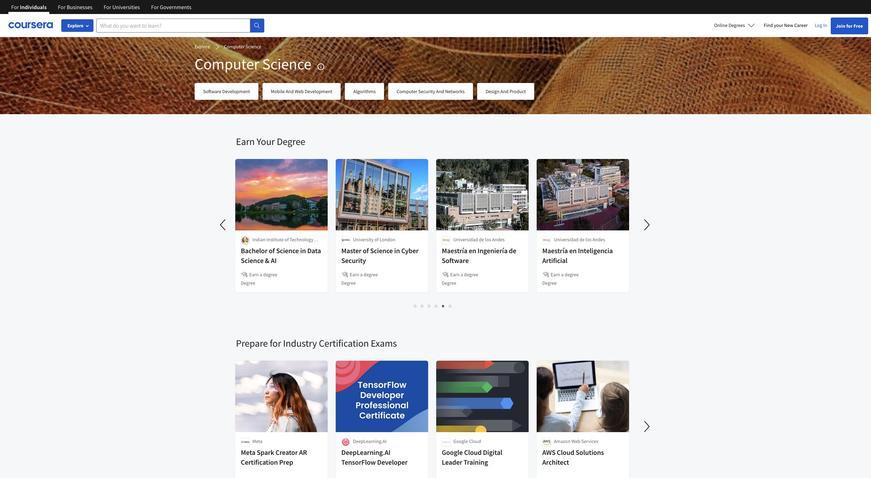 Task type: vqa. For each thing, say whether or not it's contained in the screenshot.


Task type: describe. For each thing, give the bounding box(es) containing it.
aws
[[543, 448, 556, 457]]

1 vertical spatial explore
[[195, 43, 210, 50]]

join for free link
[[831, 18, 869, 34]]

for for governments
[[151, 4, 159, 11]]

networks
[[445, 88, 465, 94]]

certification inside meta spark creator ar certification prep
[[241, 458, 278, 467]]

for universities
[[104, 4, 140, 11]]

degree for data
[[263, 271, 277, 278]]

computer security and networks link
[[388, 83, 473, 100]]

science inside master of science in cyber security
[[370, 246, 393, 255]]

software development
[[203, 88, 250, 94]]

universities
[[112, 4, 140, 11]]

earn left 'your'
[[236, 135, 255, 148]]

find your new career link
[[761, 21, 812, 30]]

london
[[380, 236, 395, 243]]

maestría for maestría en ingeniería de software
[[442, 246, 468, 255]]

software development link
[[195, 83, 258, 100]]

for individuals
[[11, 4, 47, 11]]

amazon web services image
[[543, 438, 551, 447]]

bachelor of science in data science & ai
[[241, 246, 321, 265]]

de for inteligencia
[[580, 236, 585, 243]]

mobile and web development
[[271, 88, 332, 94]]

en for ingeniería
[[469, 246, 476, 255]]

cloud for google cloud
[[469, 438, 481, 444]]

bachelor
[[241, 246, 268, 255]]

google for google cloud
[[454, 438, 468, 444]]

join for free
[[836, 23, 863, 29]]

artificial
[[543, 256, 568, 265]]

mobile
[[271, 88, 285, 94]]

a for bachelor of science in data science & ai
[[260, 271, 262, 278]]

data
[[307, 246, 321, 255]]

of for university of london
[[375, 236, 379, 243]]

in for data
[[300, 246, 306, 255]]

prepare for industry certification exams carousel element
[[233, 316, 871, 478]]

earn for maestría en inteligencia artificial
[[551, 271, 560, 278]]

leader
[[442, 458, 462, 467]]

cyber
[[401, 246, 419, 255]]

6
[[449, 303, 452, 309]]

earn your degree
[[236, 135, 305, 148]]

online degrees
[[714, 22, 745, 28]]

maestría en inteligencia artificial
[[543, 246, 613, 265]]

1 development from the left
[[222, 88, 250, 94]]

inteligencia
[[578, 246, 613, 255]]

4
[[435, 303, 438, 309]]

list inside earn your degree carousel "element"
[[236, 302, 630, 310]]

governments
[[160, 4, 191, 11]]

degree for cyber
[[364, 271, 378, 278]]

computer security and networks
[[397, 88, 465, 94]]

1 vertical spatial computer
[[195, 54, 259, 74]]

indian
[[253, 236, 266, 243]]

architect
[[543, 458, 569, 467]]

next slide image
[[639, 216, 656, 233]]

of inside the indian institute of technology guwahati
[[285, 236, 289, 243]]

training
[[464, 458, 488, 467]]

computer inside "link"
[[397, 88, 417, 94]]

university of london
[[353, 236, 395, 243]]

university of london image
[[341, 236, 350, 245]]

for for businesses
[[58, 4, 66, 11]]

join
[[836, 23, 846, 29]]

exams
[[371, 337, 397, 350]]

indian institute of technology guwahati
[[253, 236, 313, 250]]

mobile and web development link
[[263, 83, 341, 100]]

services
[[582, 438, 599, 444]]

2 button
[[419, 302, 426, 310]]

in
[[824, 22, 828, 28]]

aws cloud solutions architect
[[543, 448, 604, 467]]

de for ingeniería
[[479, 236, 484, 243]]

individuals
[[20, 4, 47, 11]]

guwahati
[[253, 243, 272, 250]]

technology
[[290, 236, 313, 243]]

master
[[341, 246, 362, 255]]

0 vertical spatial computer
[[224, 43, 245, 50]]

google cloud digital leader training
[[442, 448, 503, 467]]

log in link
[[812, 21, 831, 29]]

for for join
[[847, 23, 853, 29]]

google cloud
[[454, 438, 481, 444]]

ingeniería
[[478, 246, 508, 255]]

earn a degree for maestría en ingeniería de software
[[450, 271, 478, 278]]

deeplearning.ai for deeplearning.ai
[[353, 438, 387, 444]]

deeplearning.ai for deeplearning.ai tensorflow developer
[[341, 448, 391, 457]]

maestría en ingeniería de software
[[442, 246, 517, 265]]

meta for meta
[[253, 438, 263, 444]]

0 vertical spatial computer science
[[224, 43, 261, 50]]

degree for software
[[464, 271, 478, 278]]

algorithms link
[[345, 83, 384, 100]]

digital
[[483, 448, 503, 457]]

online
[[714, 22, 728, 28]]

developer
[[377, 458, 408, 467]]

3 button
[[426, 302, 433, 310]]

2 development from the left
[[305, 88, 332, 94]]

next slide image
[[639, 418, 656, 435]]

meta spark creator ar certification prep
[[241, 448, 307, 467]]

and for design
[[501, 88, 509, 94]]

6 button
[[447, 302, 454, 310]]

security inside master of science in cyber security
[[341, 256, 366, 265]]

creator
[[276, 448, 298, 457]]

google cloud image
[[442, 438, 451, 447]]

design and product
[[486, 88, 526, 94]]

earn your degree carousel element
[[215, 114, 656, 316]]

university
[[353, 236, 374, 243]]

online degrees button
[[709, 18, 761, 33]]

earn a degree for maestría en inteligencia artificial
[[551, 271, 579, 278]]

master of science in cyber security
[[341, 246, 419, 265]]

for governments
[[151, 4, 191, 11]]

ai
[[271, 256, 277, 265]]

prepare for industry certification exams
[[236, 337, 397, 350]]

log
[[815, 22, 823, 28]]



Task type: locate. For each thing, give the bounding box(es) containing it.
1 horizontal spatial and
[[436, 88, 444, 94]]

design and product link
[[477, 83, 534, 100]]

for right join
[[847, 23, 853, 29]]

1 a from the left
[[260, 271, 262, 278]]

in left 'data'
[[300, 246, 306, 255]]

industry
[[283, 337, 317, 350]]

0 horizontal spatial and
[[286, 88, 294, 94]]

earn a degree down the artificial
[[551, 271, 579, 278]]

meta image
[[241, 438, 250, 447]]

of right 'institute'
[[285, 236, 289, 243]]

3 earn a degree from the left
[[450, 271, 478, 278]]

1 horizontal spatial explore
[[195, 43, 210, 50]]

of for bachelor of science in data science & ai
[[269, 246, 275, 255]]

deeplearning.ai up deeplearning.ai tensorflow developer
[[353, 438, 387, 444]]

security down master at bottom
[[341, 256, 366, 265]]

1 vertical spatial for
[[270, 337, 281, 350]]

1 universidad de los andes from the left
[[454, 236, 505, 243]]

new
[[784, 22, 794, 28]]

earn a degree for master of science in cyber security
[[350, 271, 378, 278]]

What do you want to learn? text field
[[96, 18, 250, 32]]

for left universities
[[104, 4, 111, 11]]

tensorflow
[[341, 458, 376, 467]]

1 horizontal spatial universidad de los andes image
[[543, 236, 551, 245]]

1 vertical spatial deeplearning.ai
[[341, 448, 391, 457]]

earn down the artificial
[[551, 271, 560, 278]]

a
[[260, 271, 262, 278], [360, 271, 363, 278], [461, 271, 463, 278], [561, 271, 564, 278]]

maestría inside maestría en ingeniería de software
[[442, 246, 468, 255]]

prep
[[279, 458, 293, 467]]

3 for from the left
[[104, 4, 111, 11]]

degrees
[[729, 22, 745, 28]]

1 horizontal spatial de
[[509, 246, 517, 255]]

career
[[795, 22, 808, 28]]

spark
[[257, 448, 274, 457]]

businesses
[[67, 4, 92, 11]]

1 earn a degree from the left
[[249, 271, 277, 278]]

universidad de los andes image for maestría en ingeniería de software
[[442, 236, 451, 245]]

1 en from the left
[[469, 246, 476, 255]]

2 degree from the left
[[364, 271, 378, 278]]

cloud
[[469, 438, 481, 444], [464, 448, 482, 457], [557, 448, 575, 457]]

1 for from the left
[[11, 4, 19, 11]]

ar
[[299, 448, 307, 457]]

web inside mobile and web development link
[[295, 88, 304, 94]]

cloud down amazon
[[557, 448, 575, 457]]

security left networks
[[418, 88, 435, 94]]

amazon
[[554, 438, 571, 444]]

0 horizontal spatial development
[[222, 88, 250, 94]]

for for universities
[[104, 4, 111, 11]]

1 vertical spatial google
[[442, 448, 463, 457]]

1 los from the left
[[485, 236, 491, 243]]

earn a degree down the "&"
[[249, 271, 277, 278]]

1 maestría from the left
[[442, 246, 468, 255]]

0 vertical spatial software
[[203, 88, 221, 94]]

1 vertical spatial software
[[442, 256, 469, 265]]

in inside "bachelor of science in data science & ai"
[[300, 246, 306, 255]]

cloud inside aws cloud solutions architect
[[557, 448, 575, 457]]

1 horizontal spatial development
[[305, 88, 332, 94]]

degree for maestría en ingeniería de software
[[442, 280, 456, 286]]

a for master of science in cyber security
[[360, 271, 363, 278]]

meta down meta icon
[[241, 448, 256, 457]]

maestría for maestría en inteligencia artificial
[[543, 246, 568, 255]]

google inside google cloud digital leader training
[[442, 448, 463, 457]]

software
[[203, 88, 221, 94], [442, 256, 469, 265]]

3 and from the left
[[501, 88, 509, 94]]

2 earn a degree from the left
[[350, 271, 378, 278]]

earn a degree down master of science in cyber security
[[350, 271, 378, 278]]

universidad de los andes for ingeniería
[[454, 236, 505, 243]]

3 a from the left
[[461, 271, 463, 278]]

for left governments
[[151, 4, 159, 11]]

0 horizontal spatial security
[[341, 256, 366, 265]]

cloud for google cloud digital leader training
[[464, 448, 482, 457]]

0 horizontal spatial universidad de los andes
[[454, 236, 505, 243]]

1 horizontal spatial universidad de los andes
[[554, 236, 605, 243]]

2 a from the left
[[360, 271, 363, 278]]

degree down maestría en inteligencia artificial
[[565, 271, 579, 278]]

degree
[[277, 135, 305, 148], [241, 280, 255, 286], [341, 280, 356, 286], [442, 280, 456, 286], [543, 280, 557, 286]]

deeplearning.ai image
[[341, 438, 350, 447]]

degree down bachelor
[[241, 280, 255, 286]]

google right google cloud image
[[454, 438, 468, 444]]

0 vertical spatial web
[[295, 88, 304, 94]]

1 horizontal spatial maestría
[[543, 246, 568, 255]]

0 horizontal spatial universidad de los andes image
[[442, 236, 451, 245]]

universidad de los andes image
[[442, 236, 451, 245], [543, 236, 551, 245]]

de up ingeniería
[[479, 236, 484, 243]]

earn down master at bottom
[[350, 271, 359, 278]]

and inside mobile and web development link
[[286, 88, 294, 94]]

list containing 1
[[236, 302, 630, 310]]

of down university
[[363, 246, 369, 255]]

meta for meta spark creator ar certification prep
[[241, 448, 256, 457]]

earn for maestría en ingeniería de software
[[450, 271, 460, 278]]

en for inteligencia
[[569, 246, 577, 255]]

4 degree from the left
[[565, 271, 579, 278]]

3 degree from the left
[[464, 271, 478, 278]]

degree
[[263, 271, 277, 278], [364, 271, 378, 278], [464, 271, 478, 278], [565, 271, 579, 278]]

1 horizontal spatial security
[[418, 88, 435, 94]]

your
[[774, 22, 784, 28]]

4 a from the left
[[561, 271, 564, 278]]

computer science
[[224, 43, 261, 50], [195, 54, 312, 74]]

degree for bachelor of science in data science & ai
[[241, 280, 255, 286]]

for businesses
[[58, 4, 92, 11]]

2 horizontal spatial de
[[580, 236, 585, 243]]

en inside maestría en inteligencia artificial
[[569, 246, 577, 255]]

for
[[847, 23, 853, 29], [270, 337, 281, 350]]

meta right meta icon
[[253, 438, 263, 444]]

andes up inteligencia
[[593, 236, 605, 243]]

explore inside popup button
[[67, 22, 84, 29]]

0 vertical spatial google
[[454, 438, 468, 444]]

deeplearning.ai inside deeplearning.ai tensorflow developer
[[341, 448, 391, 457]]

a down the artificial
[[561, 271, 564, 278]]

1 horizontal spatial for
[[847, 23, 853, 29]]

0 horizontal spatial certification
[[241, 458, 278, 467]]

outlined info action image
[[317, 63, 325, 71]]

deeplearning.ai
[[353, 438, 387, 444], [341, 448, 391, 457]]

degree right 'your'
[[277, 135, 305, 148]]

earn down maestría en ingeniería de software
[[450, 271, 460, 278]]

5 button
[[440, 302, 447, 310]]

1 horizontal spatial software
[[442, 256, 469, 265]]

1
[[414, 303, 417, 309]]

degree down master at bottom
[[341, 280, 356, 286]]

degree down the "&"
[[263, 271, 277, 278]]

0 vertical spatial for
[[847, 23, 853, 29]]

universidad de los andes for inteligencia
[[554, 236, 605, 243]]

2 vertical spatial computer
[[397, 88, 417, 94]]

in
[[300, 246, 306, 255], [394, 246, 400, 255]]

development
[[222, 88, 250, 94], [305, 88, 332, 94]]

universidad de los andes up maestría en ingeniería de software
[[454, 236, 505, 243]]

0 horizontal spatial andes
[[492, 236, 505, 243]]

free
[[854, 23, 863, 29]]

universidad de los andes up maestría en inteligencia artificial
[[554, 236, 605, 243]]

meta
[[253, 438, 263, 444], [241, 448, 256, 457]]

in left cyber
[[394, 246, 400, 255]]

of inside master of science in cyber security
[[363, 246, 369, 255]]

degree down the artificial
[[543, 280, 557, 286]]

0 vertical spatial security
[[418, 88, 435, 94]]

for
[[11, 4, 19, 11], [58, 4, 66, 11], [104, 4, 111, 11], [151, 4, 159, 11]]

1 and from the left
[[286, 88, 294, 94]]

2 universidad from the left
[[554, 236, 579, 243]]

los
[[485, 236, 491, 243], [586, 236, 592, 243]]

4 for from the left
[[151, 4, 159, 11]]

1 horizontal spatial los
[[586, 236, 592, 243]]

explore link
[[195, 43, 210, 51]]

en left ingeniería
[[469, 246, 476, 255]]

a down maestría en ingeniería de software
[[461, 271, 463, 278]]

solutions
[[576, 448, 604, 457]]

1 horizontal spatial andes
[[593, 236, 605, 243]]

and inside design and product link
[[501, 88, 509, 94]]

0 horizontal spatial universidad
[[454, 236, 478, 243]]

universidad up maestría en ingeniería de software
[[454, 236, 478, 243]]

degree up 6 button
[[442, 280, 456, 286]]

2 los from the left
[[586, 236, 592, 243]]

degree down master of science in cyber security
[[364, 271, 378, 278]]

andes for ingeniería
[[492, 236, 505, 243]]

degree for master of science in cyber security
[[341, 280, 356, 286]]

0 horizontal spatial de
[[479, 236, 484, 243]]

4 button
[[433, 302, 440, 310]]

0 horizontal spatial in
[[300, 246, 306, 255]]

5
[[442, 303, 445, 309]]

explore
[[67, 22, 84, 29], [195, 43, 210, 50]]

of inside "bachelor of science in data science & ai"
[[269, 246, 275, 255]]

los for inteligencia
[[586, 236, 592, 243]]

of
[[285, 236, 289, 243], [375, 236, 379, 243], [269, 246, 275, 255], [363, 246, 369, 255]]

universidad de los andes
[[454, 236, 505, 243], [554, 236, 605, 243]]

de
[[479, 236, 484, 243], [580, 236, 585, 243], [509, 246, 517, 255]]

de inside maestría en ingeniería de software
[[509, 246, 517, 255]]

google up leader
[[442, 448, 463, 457]]

for for prepare
[[270, 337, 281, 350]]

0 horizontal spatial en
[[469, 246, 476, 255]]

in for cyber
[[394, 246, 400, 255]]

in inside master of science in cyber security
[[394, 246, 400, 255]]

and inside the computer security and networks "link"
[[436, 88, 444, 94]]

earn down bachelor
[[249, 271, 259, 278]]

1 andes from the left
[[492, 236, 505, 243]]

0 vertical spatial certification
[[319, 337, 369, 350]]

and right design
[[501, 88, 509, 94]]

1 vertical spatial security
[[341, 256, 366, 265]]

amazon web services
[[554, 438, 599, 444]]

0 horizontal spatial software
[[203, 88, 221, 94]]

1 vertical spatial computer science
[[195, 54, 312, 74]]

and right the mobile
[[286, 88, 294, 94]]

a for maestría en inteligencia artificial
[[561, 271, 564, 278]]

1 vertical spatial web
[[572, 438, 581, 444]]

degree down maestría en ingeniería de software
[[464, 271, 478, 278]]

0 horizontal spatial maestría
[[442, 246, 468, 255]]

algorithms
[[353, 88, 376, 94]]

&
[[265, 256, 270, 265]]

web right amazon
[[572, 438, 581, 444]]

en left inteligencia
[[569, 246, 577, 255]]

web inside the prepare for industry certification exams carousel element
[[572, 438, 581, 444]]

de right ingeniería
[[509, 246, 517, 255]]

1 horizontal spatial web
[[572, 438, 581, 444]]

web
[[295, 88, 304, 94], [572, 438, 581, 444]]

0 horizontal spatial explore
[[67, 22, 84, 29]]

2 maestría from the left
[[543, 246, 568, 255]]

earn a degree down maestría en ingeniería de software
[[450, 271, 478, 278]]

and for mobile
[[286, 88, 294, 94]]

1 horizontal spatial universidad
[[554, 236, 579, 243]]

software inside maestría en ingeniería de software
[[442, 256, 469, 265]]

2 andes from the left
[[593, 236, 605, 243]]

0 horizontal spatial for
[[270, 337, 281, 350]]

banner navigation
[[6, 0, 197, 14]]

los up inteligencia
[[586, 236, 592, 243]]

0 horizontal spatial web
[[295, 88, 304, 94]]

your
[[257, 135, 275, 148]]

find
[[764, 22, 773, 28]]

earn a degree for bachelor of science in data science & ai
[[249, 271, 277, 278]]

0 vertical spatial explore
[[67, 22, 84, 29]]

prepare
[[236, 337, 268, 350]]

cloud up google cloud digital leader training
[[469, 438, 481, 444]]

indian institute of technology guwahati image
[[241, 236, 250, 245]]

cloud inside google cloud digital leader training
[[464, 448, 482, 457]]

2 universidad de los andes from the left
[[554, 236, 605, 243]]

2 and from the left
[[436, 88, 444, 94]]

1 vertical spatial meta
[[241, 448, 256, 457]]

0 vertical spatial meta
[[253, 438, 263, 444]]

product
[[510, 88, 526, 94]]

a down master at bottom
[[360, 271, 363, 278]]

2 in from the left
[[394, 246, 400, 255]]

2
[[421, 303, 424, 309]]

los for ingeniería
[[485, 236, 491, 243]]

universidad up maestría en inteligencia artificial
[[554, 236, 579, 243]]

and left networks
[[436, 88, 444, 94]]

earn for master of science in cyber security
[[350, 271, 359, 278]]

deeplearning.ai up tensorflow
[[341, 448, 391, 457]]

list
[[236, 302, 630, 310]]

1 horizontal spatial in
[[394, 246, 400, 255]]

1 horizontal spatial certification
[[319, 337, 369, 350]]

deeplearning.ai tensorflow developer
[[341, 448, 408, 467]]

andes for inteligencia
[[593, 236, 605, 243]]

universidad for inteligencia
[[554, 236, 579, 243]]

of left london
[[375, 236, 379, 243]]

los up ingeniería
[[485, 236, 491, 243]]

web right the mobile
[[295, 88, 304, 94]]

earn for bachelor of science in data science & ai
[[249, 271, 259, 278]]

explore button
[[61, 19, 94, 32]]

for right prepare
[[270, 337, 281, 350]]

0 vertical spatial deeplearning.ai
[[353, 438, 387, 444]]

google for google cloud digital leader training
[[442, 448, 463, 457]]

universidad for ingeniería
[[454, 236, 478, 243]]

de up maestría en inteligencia artificial
[[580, 236, 585, 243]]

degree for maestría en inteligencia artificial
[[543, 280, 557, 286]]

1 vertical spatial certification
[[241, 458, 278, 467]]

coursera image
[[8, 20, 53, 31]]

find your new career
[[764, 22, 808, 28]]

2 for from the left
[[58, 4, 66, 11]]

1 in from the left
[[300, 246, 306, 255]]

certification
[[319, 337, 369, 350], [241, 458, 278, 467]]

of for master of science in cyber security
[[363, 246, 369, 255]]

2 en from the left
[[569, 246, 577, 255]]

design
[[486, 88, 500, 94]]

1 degree from the left
[[263, 271, 277, 278]]

universidad de los andes image for maestría en inteligencia artificial
[[543, 236, 551, 245]]

earn a degree
[[249, 271, 277, 278], [350, 271, 378, 278], [450, 271, 478, 278], [551, 271, 579, 278]]

1 horizontal spatial en
[[569, 246, 577, 255]]

en inside maestría en ingeniería de software
[[469, 246, 476, 255]]

for left "businesses"
[[58, 4, 66, 11]]

en
[[469, 246, 476, 255], [569, 246, 577, 255]]

meta inside meta spark creator ar certification prep
[[241, 448, 256, 457]]

andes up ingeniería
[[492, 236, 505, 243]]

of up ai
[[269, 246, 275, 255]]

1 button
[[412, 302, 419, 310]]

log in
[[815, 22, 828, 28]]

a for maestría en ingeniería de software
[[461, 271, 463, 278]]

security inside "link"
[[418, 88, 435, 94]]

a down bachelor
[[260, 271, 262, 278]]

for for individuals
[[11, 4, 19, 11]]

1 universidad de los andes image from the left
[[442, 236, 451, 245]]

0 horizontal spatial los
[[485, 236, 491, 243]]

cloud for aws cloud solutions architect
[[557, 448, 575, 457]]

2 universidad de los andes image from the left
[[543, 236, 551, 245]]

3
[[428, 303, 431, 309]]

None search field
[[96, 18, 264, 32]]

maestría inside maestría en inteligencia artificial
[[543, 246, 568, 255]]

institute
[[267, 236, 284, 243]]

1 universidad from the left
[[454, 236, 478, 243]]

2 horizontal spatial and
[[501, 88, 509, 94]]

4 earn a degree from the left
[[551, 271, 579, 278]]

cloud up "training"
[[464, 448, 482, 457]]

previous slide image
[[215, 216, 232, 233]]

for left individuals
[[11, 4, 19, 11]]



